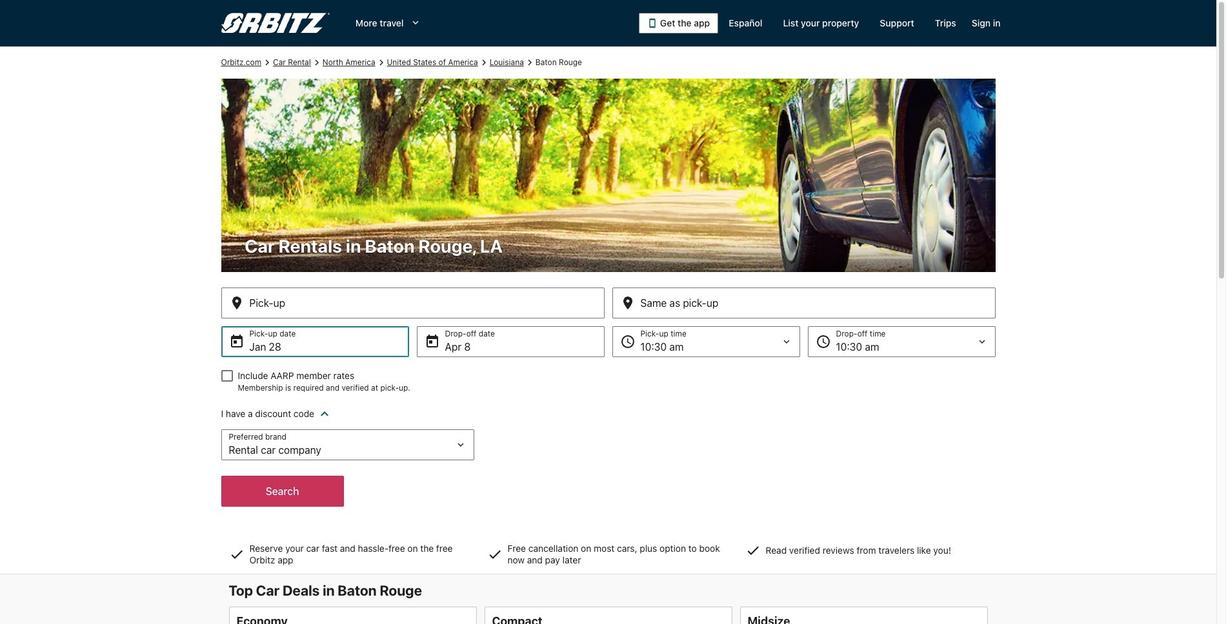 Task type: locate. For each thing, give the bounding box(es) containing it.
1 horizontal spatial directional image
[[375, 57, 387, 68]]

0 horizontal spatial directional image
[[261, 57, 273, 68]]

0 horizontal spatial directional image
[[311, 57, 323, 68]]

1 horizontal spatial directional image
[[478, 57, 490, 68]]

2 directional image from the left
[[478, 57, 490, 68]]

2 directional image from the left
[[375, 57, 387, 68]]

main content
[[0, 46, 1217, 625]]

directional image
[[311, 57, 323, 68], [375, 57, 387, 68]]

directional image
[[261, 57, 273, 68], [478, 57, 490, 68], [524, 57, 536, 68]]

breadcrumbs region
[[0, 46, 1217, 575]]

3 directional image from the left
[[524, 57, 536, 68]]

2 horizontal spatial directional image
[[524, 57, 536, 68]]



Task type: vqa. For each thing, say whether or not it's contained in the screenshot.
Download the app button icon
yes



Task type: describe. For each thing, give the bounding box(es) containing it.
orbitz logo image
[[221, 13, 330, 34]]

download the app button image
[[647, 18, 658, 28]]

active image
[[317, 407, 332, 422]]

1 directional image from the left
[[261, 57, 273, 68]]

1 directional image from the left
[[311, 57, 323, 68]]



